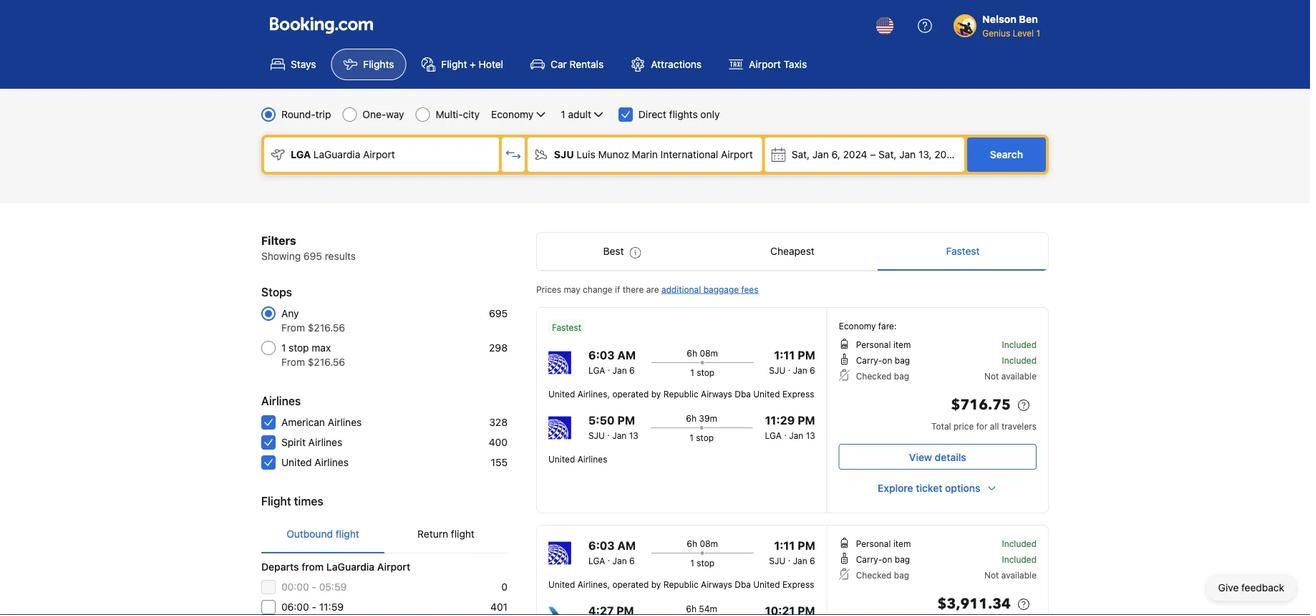Task type: locate. For each thing, give the bounding box(es) containing it.
1 vertical spatial fastest
[[552, 322, 582, 332]]

sat, left 6, at the right of page
[[792, 149, 810, 160]]

flight
[[441, 58, 467, 70], [261, 494, 291, 508]]

00:00 - 05:59
[[281, 581, 347, 593]]

departs
[[261, 561, 299, 573]]

0 horizontal spatial 2024
[[843, 149, 868, 160]]

sat, right –
[[879, 149, 897, 160]]

1 from from the top
[[281, 322, 305, 334]]

flight left '+'
[[441, 58, 467, 70]]

4 included from the top
[[1002, 554, 1037, 564]]

best image
[[630, 247, 641, 259]]

2 $216.56 from the top
[[308, 356, 345, 368]]

tab list up "departs from laguardia airport"
[[261, 516, 508, 554]]

1 vertical spatial 1:11
[[774, 539, 795, 552]]

carry-on bag down fare:
[[856, 355, 910, 365]]

tab list containing outbound flight
[[261, 516, 508, 554]]

economy for economy
[[491, 108, 534, 120]]

0 vertical spatial economy
[[491, 108, 534, 120]]

1 vertical spatial 08m
[[700, 539, 718, 549]]

checked bag up $3,911.34 region
[[856, 570, 910, 580]]

2 carry-on bag from the top
[[856, 554, 910, 564]]

flight inside flight + hotel link
[[441, 58, 467, 70]]

1 horizontal spatial 13
[[806, 430, 815, 440]]

from down any
[[281, 322, 305, 334]]

filters
[[261, 234, 296, 247]]

1 vertical spatial express
[[783, 579, 815, 589]]

flight left times on the bottom left of page
[[261, 494, 291, 508]]

explore ticket options button
[[839, 476, 1037, 501]]

1 vertical spatial am
[[618, 539, 636, 552]]

06:00
[[281, 601, 309, 613]]

2 included from the top
[[1002, 355, 1037, 365]]

0 vertical spatial 6h 08m
[[687, 348, 718, 358]]

1 not from the top
[[985, 371, 999, 381]]

0 vertical spatial $216.56
[[308, 322, 345, 334]]

on up $3,911.34 region
[[882, 554, 893, 564]]

$3,911.34 region
[[839, 593, 1037, 615]]

travelers
[[1002, 421, 1037, 431]]

1 horizontal spatial tab list
[[537, 233, 1048, 271]]

direct flights only
[[639, 108, 720, 120]]

1 stop up 6h 54m
[[691, 558, 715, 568]]

0 horizontal spatial flight
[[336, 528, 359, 540]]

2 checked bag from the top
[[856, 570, 910, 580]]

economy
[[491, 108, 534, 120], [839, 321, 876, 331]]

1 airways from the top
[[701, 389, 732, 399]]

1 horizontal spatial flight
[[441, 58, 467, 70]]

1 6:03 from the top
[[589, 348, 615, 362]]

1 vertical spatial flight
[[261, 494, 291, 508]]

0 vertical spatial airways
[[701, 389, 732, 399]]

airlines
[[261, 394, 301, 408], [328, 416, 362, 428], [308, 436, 342, 448], [578, 454, 608, 464], [315, 457, 349, 468]]

695 left the results at top
[[304, 250, 322, 262]]

2024 left –
[[843, 149, 868, 160]]

one-
[[363, 108, 386, 120]]

0 vertical spatial operated
[[613, 389, 649, 399]]

united airlines, operated by republic airways dba united express up 6h 39m
[[549, 389, 815, 399]]

6:03 am lga . jan 6
[[589, 348, 636, 375], [589, 539, 636, 566]]

0 vertical spatial airlines,
[[578, 389, 610, 399]]

13,
[[919, 149, 932, 160]]

am
[[618, 348, 636, 362], [618, 539, 636, 552]]

1 08m from the top
[[700, 348, 718, 358]]

13 inside 11:29 pm lga . jan 13
[[806, 430, 815, 440]]

airways up 39m
[[701, 389, 732, 399]]

multi-city
[[436, 108, 480, 120]]

1 inside dropdown button
[[561, 108, 566, 120]]

2 carry- from the top
[[856, 554, 882, 564]]

tab list for departs from laguardia airport
[[261, 516, 508, 554]]

stop left max
[[289, 342, 309, 354]]

1 $216.56 from the top
[[308, 322, 345, 334]]

view
[[909, 451, 932, 463]]

may
[[564, 284, 581, 294]]

1 - from the top
[[312, 581, 316, 593]]

0 horizontal spatial tab list
[[261, 516, 508, 554]]

0 vertical spatial -
[[312, 581, 316, 593]]

695 up 298
[[489, 308, 508, 319]]

$216.56 inside 1 stop max from $216.56
[[308, 356, 345, 368]]

any from $216.56
[[281, 308, 345, 334]]

-
[[312, 581, 316, 593], [312, 601, 317, 613]]

1 vertical spatial personal
[[856, 539, 891, 549]]

pm inside the '5:50 pm sju . jan 13'
[[618, 414, 635, 427]]

checked bag down fare:
[[856, 371, 910, 381]]

1 vertical spatial operated
[[613, 579, 649, 589]]

tab list
[[537, 233, 1048, 271], [261, 516, 508, 554]]

attractions
[[651, 58, 702, 70]]

1 personal item from the top
[[856, 339, 911, 349]]

airlines down the american airlines
[[308, 436, 342, 448]]

1 horizontal spatial sat,
[[879, 149, 897, 160]]

fees
[[741, 284, 759, 294]]

0 vertical spatial from
[[281, 322, 305, 334]]

1 vertical spatial dba
[[735, 579, 751, 589]]

item down fare:
[[894, 339, 911, 349]]

feedback
[[1242, 582, 1285, 594]]

1 vertical spatial 6:03
[[589, 539, 615, 552]]

united airlines down spirit airlines
[[281, 457, 349, 468]]

showing
[[261, 250, 301, 262]]

1 stop up 6h 39m
[[691, 367, 715, 377]]

tab list up fees
[[537, 233, 1048, 271]]

2 united airlines, operated by republic airways dba united express from the top
[[549, 579, 815, 589]]

2024
[[843, 149, 868, 160], [935, 149, 959, 160]]

return flight
[[418, 528, 475, 540]]

1 inside 1 stop max from $216.56
[[281, 342, 286, 354]]

0 vertical spatial on
[[882, 355, 893, 365]]

1 flight from the left
[[336, 528, 359, 540]]

dba
[[735, 389, 751, 399], [735, 579, 751, 589]]

1 inside nelson ben genius level 1
[[1037, 28, 1041, 38]]

08m up 54m
[[700, 539, 718, 549]]

available up $716.75
[[1002, 371, 1037, 381]]

2 6:03 from the top
[[589, 539, 615, 552]]

6h 08m
[[687, 348, 718, 358], [687, 539, 718, 549]]

0 vertical spatial dba
[[735, 389, 751, 399]]

2 13 from the left
[[806, 430, 815, 440]]

0 horizontal spatial economy
[[491, 108, 534, 120]]

fastest
[[946, 245, 980, 257], [552, 322, 582, 332]]

flight
[[336, 528, 359, 540], [451, 528, 475, 540]]

airlines down spirit airlines
[[315, 457, 349, 468]]

–
[[870, 149, 876, 160]]

1 vertical spatial item
[[894, 539, 911, 549]]

6h
[[687, 348, 698, 358], [686, 413, 697, 423], [687, 539, 698, 549], [686, 604, 697, 614]]

0 horizontal spatial 695
[[304, 250, 322, 262]]

1 vertical spatial 1:11 pm sju . jan 6
[[769, 539, 815, 566]]

adult
[[568, 108, 591, 120]]

item down explore at the bottom right
[[894, 539, 911, 549]]

baggage
[[704, 284, 739, 294]]

flight right return
[[451, 528, 475, 540]]

$216.56 up max
[[308, 322, 345, 334]]

laguardia down trip
[[313, 149, 360, 160]]

outbound flight
[[287, 528, 359, 540]]

$3,911.34
[[938, 594, 1011, 614]]

not available up $716.75
[[985, 371, 1037, 381]]

on
[[882, 355, 893, 365], [882, 554, 893, 564]]

2 1:11 pm sju . jan 6 from the top
[[769, 539, 815, 566]]

0 vertical spatial not available
[[985, 371, 1037, 381]]

options
[[945, 482, 981, 494]]

0 horizontal spatial united airlines
[[281, 457, 349, 468]]

0 vertical spatial 08m
[[700, 348, 718, 358]]

1 vertical spatial carry-on bag
[[856, 554, 910, 564]]

personal item
[[856, 339, 911, 349], [856, 539, 911, 549]]

0 vertical spatial personal
[[856, 339, 891, 349]]

booking.com logo image
[[270, 17, 373, 34], [270, 17, 373, 34]]

united airlines down 5:50
[[549, 454, 608, 464]]

08m down the additional baggage fees link
[[700, 348, 718, 358]]

0 vertical spatial not
[[985, 371, 999, 381]]

3 included from the top
[[1002, 539, 1037, 549]]

1 on from the top
[[882, 355, 893, 365]]

1 vertical spatial united airlines, operated by republic airways dba united express
[[549, 579, 815, 589]]

1 left adult
[[561, 108, 566, 120]]

tab list containing best
[[537, 233, 1048, 271]]

any
[[281, 308, 299, 319]]

2 vertical spatial 1 stop
[[691, 558, 715, 568]]

0 vertical spatial 6:03
[[589, 348, 615, 362]]

0 vertical spatial checked bag
[[856, 371, 910, 381]]

. inside the '5:50 pm sju . jan 13'
[[607, 428, 610, 438]]

1 vertical spatial republic
[[664, 579, 699, 589]]

2024 right 13,
[[935, 149, 959, 160]]

400
[[489, 436, 508, 448]]

0 vertical spatial 1:11 pm sju . jan 6
[[769, 348, 815, 375]]

2 operated from the top
[[613, 579, 649, 589]]

not up $716.75
[[985, 371, 999, 381]]

0 vertical spatial united airlines, operated by republic airways dba united express
[[549, 389, 815, 399]]

1
[[1037, 28, 1041, 38], [561, 108, 566, 120], [281, 342, 286, 354], [691, 367, 695, 377], [690, 433, 694, 443], [691, 558, 695, 568]]

1 vertical spatial not
[[985, 570, 999, 580]]

prices
[[536, 284, 561, 294]]

search
[[990, 149, 1023, 160]]

298
[[489, 342, 508, 354]]

0 horizontal spatial flight
[[261, 494, 291, 508]]

laguardia up 05:59
[[327, 561, 375, 573]]

economy right city
[[491, 108, 534, 120]]

6h down additional
[[687, 348, 698, 358]]

- left 11:59 on the bottom left of page
[[312, 601, 317, 613]]

1 vertical spatial not available
[[985, 570, 1037, 580]]

6h up 6h 54m
[[687, 539, 698, 549]]

personal down "economy fare:" at the right of the page
[[856, 339, 891, 349]]

from inside 'any from $216.56'
[[281, 322, 305, 334]]

view details
[[909, 451, 967, 463]]

sju
[[554, 149, 574, 160], [769, 365, 786, 375], [589, 430, 605, 440], [769, 556, 786, 566]]

1 vertical spatial 695
[[489, 308, 508, 319]]

401
[[491, 601, 508, 613]]

1 horizontal spatial flight
[[451, 528, 475, 540]]

13 for 11:29 pm
[[806, 430, 815, 440]]

1 vertical spatial laguardia
[[327, 561, 375, 573]]

1 vertical spatial tab list
[[261, 516, 508, 554]]

1 dba from the top
[[735, 389, 751, 399]]

checked down "economy fare:" at the right of the page
[[856, 371, 892, 381]]

0 vertical spatial personal item
[[856, 339, 911, 349]]

1 vertical spatial 6:03 am lga . jan 6
[[589, 539, 636, 566]]

2 flight from the left
[[451, 528, 475, 540]]

1 right level
[[1037, 28, 1041, 38]]

city
[[463, 108, 480, 120]]

1 stop down 6h 39m
[[690, 433, 714, 443]]

stop down 6h 39m
[[696, 433, 714, 443]]

personal down explore at the bottom right
[[856, 539, 891, 549]]

2 airways from the top
[[701, 579, 732, 589]]

0 vertical spatial carry-on bag
[[856, 355, 910, 365]]

0 horizontal spatial sat,
[[792, 149, 810, 160]]

1 available from the top
[[1002, 371, 1037, 381]]

13 for 5:50 pm
[[629, 430, 639, 440]]

airport taxis link
[[717, 49, 819, 80]]

bag
[[895, 355, 910, 365], [894, 371, 910, 381], [895, 554, 910, 564], [894, 570, 910, 580]]

stops
[[261, 285, 292, 299]]

0 vertical spatial flight
[[441, 58, 467, 70]]

1 vertical spatial airways
[[701, 579, 732, 589]]

1:11 pm sju . jan 6
[[769, 348, 815, 375], [769, 539, 815, 566]]

11:59
[[319, 601, 344, 613]]

attractions link
[[619, 49, 714, 80]]

airlines for 400
[[308, 436, 342, 448]]

1 carry-on bag from the top
[[856, 355, 910, 365]]

express
[[783, 389, 815, 399], [783, 579, 815, 589]]

1 not available from the top
[[985, 371, 1037, 381]]

0 vertical spatial 6:03 am lga . jan 6
[[589, 348, 636, 375]]

- left 05:59
[[312, 581, 316, 593]]

personal item down explore at the bottom right
[[856, 539, 911, 549]]

1 vertical spatial carry-
[[856, 554, 882, 564]]

1 item from the top
[[894, 339, 911, 349]]

0 vertical spatial available
[[1002, 371, 1037, 381]]

1 vertical spatial airlines,
[[578, 579, 610, 589]]

11:29
[[765, 414, 795, 427]]

1 vertical spatial 6h 08m
[[687, 539, 718, 549]]

1 vertical spatial $216.56
[[308, 356, 345, 368]]

1 horizontal spatial united airlines
[[549, 454, 608, 464]]

$216.56 inside 'any from $216.56'
[[308, 322, 345, 334]]

spirit airlines
[[281, 436, 342, 448]]

0 vertical spatial fastest
[[946, 245, 980, 257]]

00:00
[[281, 581, 309, 593]]

economy left fare:
[[839, 321, 876, 331]]

united airlines, operated by republic airways dba united express up 6h 54m
[[549, 579, 815, 589]]

available up $3,911.34
[[1002, 570, 1037, 580]]

results
[[325, 250, 356, 262]]

1 vertical spatial -
[[312, 601, 317, 613]]

airport left the taxis
[[749, 58, 781, 70]]

marin
[[632, 149, 658, 160]]

best
[[603, 245, 624, 257]]

0 vertical spatial item
[[894, 339, 911, 349]]

not available up $3,911.34
[[985, 570, 1037, 580]]

0 vertical spatial republic
[[664, 389, 699, 399]]

2 from from the top
[[281, 356, 305, 368]]

trip
[[316, 108, 331, 120]]

1 vertical spatial from
[[281, 356, 305, 368]]

1 carry- from the top
[[856, 355, 882, 365]]

on down fare:
[[882, 355, 893, 365]]

1 down any
[[281, 342, 286, 354]]

2 personal item from the top
[[856, 539, 911, 549]]

carry-on bag up $3,911.34 region
[[856, 554, 910, 564]]

0 vertical spatial carry-
[[856, 355, 882, 365]]

2 not from the top
[[985, 570, 999, 580]]

additional baggage fees link
[[662, 284, 759, 294]]

1 horizontal spatial 2024
[[935, 149, 959, 160]]

6h 08m up 6h 54m
[[687, 539, 718, 549]]

1 13 from the left
[[629, 430, 639, 440]]

flights
[[669, 108, 698, 120]]

0 vertical spatial checked
[[856, 371, 892, 381]]

jan
[[813, 149, 829, 160], [900, 149, 916, 160], [613, 365, 627, 375], [793, 365, 808, 375], [612, 430, 627, 440], [789, 430, 804, 440], [613, 556, 627, 566], [793, 556, 808, 566]]

1 vertical spatial available
[[1002, 570, 1037, 580]]

- for 00:00
[[312, 581, 316, 593]]

from down 'any from $216.56' at the left of page
[[281, 356, 305, 368]]

1 vertical spatial checked
[[856, 570, 892, 580]]

0 vertical spatial am
[[618, 348, 636, 362]]

0 vertical spatial express
[[783, 389, 815, 399]]

personal item down fare:
[[856, 339, 911, 349]]

republic up 6h 54m
[[664, 579, 699, 589]]

stop
[[289, 342, 309, 354], [697, 367, 715, 377], [696, 433, 714, 443], [697, 558, 715, 568]]

price
[[954, 421, 974, 431]]

1 horizontal spatial economy
[[839, 321, 876, 331]]

2 by from the top
[[651, 579, 661, 589]]

1 vertical spatial on
[[882, 554, 893, 564]]

airport down one-way
[[363, 149, 395, 160]]

0 vertical spatial 1:11
[[774, 348, 795, 362]]

republic up 6h 39m
[[664, 389, 699, 399]]

1 checked from the top
[[856, 371, 892, 381]]

additional
[[662, 284, 701, 294]]

08m
[[700, 348, 718, 358], [700, 539, 718, 549]]

flight up "departs from laguardia airport"
[[336, 528, 359, 540]]

13 inside the '5:50 pm sju . jan 13'
[[629, 430, 639, 440]]

cheapest
[[771, 245, 815, 257]]

6h 08m down the additional baggage fees link
[[687, 348, 718, 358]]

1 included from the top
[[1002, 339, 1037, 349]]

sat, jan 6, 2024 – sat, jan 13, 2024 button
[[765, 137, 965, 172]]

1 vertical spatial economy
[[839, 321, 876, 331]]

lga
[[291, 149, 311, 160], [589, 365, 605, 375], [765, 430, 782, 440], [589, 556, 605, 566]]

0 vertical spatial 695
[[304, 250, 322, 262]]

2 on from the top
[[882, 554, 893, 564]]

airlines for 328
[[328, 416, 362, 428]]

1:11
[[774, 348, 795, 362], [774, 539, 795, 552]]

1 vertical spatial by
[[651, 579, 661, 589]]

give
[[1219, 582, 1239, 594]]

0 horizontal spatial 13
[[629, 430, 639, 440]]

airlines up spirit airlines
[[328, 416, 362, 428]]

2 republic from the top
[[664, 579, 699, 589]]

1 horizontal spatial fastest
[[946, 245, 980, 257]]

american airlines
[[281, 416, 362, 428]]

0 vertical spatial tab list
[[537, 233, 1048, 271]]

return
[[418, 528, 448, 540]]

economy for economy fare:
[[839, 321, 876, 331]]

1 1:11 from the top
[[774, 348, 795, 362]]

airport
[[749, 58, 781, 70], [363, 149, 395, 160], [721, 149, 753, 160], [377, 561, 410, 573]]

2 am from the top
[[618, 539, 636, 552]]

6h 39m
[[686, 413, 718, 423]]

$216.56 down max
[[308, 356, 345, 368]]

airways up 54m
[[701, 579, 732, 589]]

from inside 1 stop max from $216.56
[[281, 356, 305, 368]]

0 vertical spatial laguardia
[[313, 149, 360, 160]]

1 vertical spatial checked bag
[[856, 570, 910, 580]]

cheapest button
[[708, 233, 878, 270]]

lga laguardia airport
[[291, 149, 395, 160]]

$216.56
[[308, 322, 345, 334], [308, 356, 345, 368]]

checked up $3,911.34 region
[[856, 570, 892, 580]]

0 vertical spatial by
[[651, 389, 661, 399]]

not up $3,911.34
[[985, 570, 999, 580]]

1 express from the top
[[783, 389, 815, 399]]

2 - from the top
[[312, 601, 317, 613]]

united airlines
[[549, 454, 608, 464], [281, 457, 349, 468]]

taxis
[[784, 58, 807, 70]]

round-trip
[[281, 108, 331, 120]]

1 vertical spatial personal item
[[856, 539, 911, 549]]



Task type: vqa. For each thing, say whether or not it's contained in the screenshot.
"155"
yes



Task type: describe. For each thing, give the bounding box(es) containing it.
details
[[935, 451, 967, 463]]

view details button
[[839, 444, 1037, 470]]

1 checked bag from the top
[[856, 371, 910, 381]]

return flight button
[[385, 516, 508, 553]]

2 item from the top
[[894, 539, 911, 549]]

6h 54m
[[686, 604, 718, 614]]

695 inside filters showing 695 results
[[304, 250, 322, 262]]

1 down 6h 39m
[[690, 433, 694, 443]]

flight for flight + hotel
[[441, 58, 467, 70]]

sju inside the '5:50 pm sju . jan 13'
[[589, 430, 605, 440]]

0 horizontal spatial fastest
[[552, 322, 582, 332]]

economy fare:
[[839, 321, 897, 331]]

54m
[[699, 604, 718, 614]]

car
[[551, 58, 567, 70]]

are
[[646, 284, 659, 294]]

flights
[[363, 58, 394, 70]]

2 not available from the top
[[985, 570, 1037, 580]]

hotel
[[479, 58, 503, 70]]

6h left 54m
[[686, 604, 697, 614]]

flight + hotel
[[441, 58, 503, 70]]

1 stop max from $216.56
[[281, 342, 345, 368]]

39m
[[699, 413, 718, 423]]

2 available from the top
[[1002, 570, 1037, 580]]

flight times
[[261, 494, 323, 508]]

give feedback button
[[1207, 575, 1296, 601]]

times
[[294, 494, 323, 508]]

2 6h 08m from the top
[[687, 539, 718, 549]]

airlines up american
[[261, 394, 301, 408]]

airlines for 155
[[315, 457, 349, 468]]

rentals
[[570, 58, 604, 70]]

stop inside 1 stop max from $216.56
[[289, 342, 309, 354]]

1 sat, from the left
[[792, 149, 810, 160]]

+
[[470, 58, 476, 70]]

1 up 6h 54m
[[691, 558, 695, 568]]

jan inside 11:29 pm lga . jan 13
[[789, 430, 804, 440]]

2 1:11 from the top
[[774, 539, 795, 552]]

filters showing 695 results
[[261, 234, 356, 262]]

1 operated from the top
[[613, 389, 649, 399]]

1 up 6h 39m
[[691, 367, 695, 377]]

6h left 39m
[[686, 413, 697, 423]]

genius
[[983, 28, 1011, 38]]

1 horizontal spatial 695
[[489, 308, 508, 319]]

2 personal from the top
[[856, 539, 891, 549]]

international
[[661, 149, 718, 160]]

american
[[281, 416, 325, 428]]

1 6h 08m from the top
[[687, 348, 718, 358]]

1 by from the top
[[651, 389, 661, 399]]

nelson ben genius level 1
[[983, 13, 1041, 38]]

2 2024 from the left
[[935, 149, 959, 160]]

05:59
[[319, 581, 347, 593]]

airlines down the '5:50 pm sju . jan 13'
[[578, 454, 608, 464]]

2 express from the top
[[783, 579, 815, 589]]

sju luis munoz marin international airport
[[554, 149, 753, 160]]

. inside 11:29 pm lga . jan 13
[[784, 428, 787, 438]]

flights link
[[331, 49, 406, 80]]

11:29 pm lga . jan 13
[[765, 414, 815, 440]]

tab list for prices may change if there are
[[537, 233, 1048, 271]]

airport right international
[[721, 149, 753, 160]]

1 6:03 am lga . jan 6 from the top
[[589, 348, 636, 375]]

jan inside the '5:50 pm sju . jan 13'
[[612, 430, 627, 440]]

way
[[386, 108, 404, 120]]

1 vertical spatial 1 stop
[[690, 433, 714, 443]]

2 dba from the top
[[735, 579, 751, 589]]

ben
[[1019, 13, 1038, 25]]

5:50
[[589, 414, 615, 427]]

max
[[312, 342, 331, 354]]

only
[[701, 108, 720, 120]]

explore ticket options
[[878, 482, 981, 494]]

- for 06:00
[[312, 601, 317, 613]]

2 airlines, from the top
[[578, 579, 610, 589]]

one-way
[[363, 108, 404, 120]]

search button
[[967, 137, 1046, 172]]

total
[[932, 421, 951, 431]]

if
[[615, 284, 620, 294]]

flight + hotel link
[[409, 49, 516, 80]]

stays link
[[259, 49, 328, 80]]

lga inside 11:29 pm lga . jan 13
[[765, 430, 782, 440]]

stop up 54m
[[697, 558, 715, 568]]

best button
[[537, 233, 708, 270]]

1 1:11 pm sju . jan 6 from the top
[[769, 348, 815, 375]]

flight for return flight
[[451, 528, 475, 540]]

2 sat, from the left
[[879, 149, 897, 160]]

spirit
[[281, 436, 306, 448]]

1 adult
[[561, 108, 591, 120]]

$716.75
[[951, 395, 1011, 415]]

$716.75 region
[[839, 394, 1037, 420]]

from
[[302, 561, 324, 573]]

car rentals link
[[519, 49, 616, 80]]

airport down return flight button
[[377, 561, 410, 573]]

flight for flight times
[[261, 494, 291, 508]]

1 republic from the top
[[664, 389, 699, 399]]

all
[[990, 421, 999, 431]]

stop up 39m
[[697, 367, 715, 377]]

flight for outbound flight
[[336, 528, 359, 540]]

sat, jan 6, 2024 – sat, jan 13, 2024
[[792, 149, 959, 160]]

nelson
[[983, 13, 1017, 25]]

departs from laguardia airport
[[261, 561, 410, 573]]

pm inside 11:29 pm lga . jan 13
[[798, 414, 815, 427]]

06:00 - 11:59
[[281, 601, 344, 613]]

328
[[489, 416, 508, 428]]

2 checked from the top
[[856, 570, 892, 580]]

fastest inside fastest 'button'
[[946, 245, 980, 257]]

1 united airlines, operated by republic airways dba united express from the top
[[549, 389, 815, 399]]

1 am from the top
[[618, 348, 636, 362]]

0 vertical spatial 1 stop
[[691, 367, 715, 377]]

1 airlines, from the top
[[578, 389, 610, 399]]

ticket
[[916, 482, 943, 494]]

2 08m from the top
[[700, 539, 718, 549]]

prices may change if there are additional baggage fees
[[536, 284, 759, 294]]

2 6:03 am lga . jan 6 from the top
[[589, 539, 636, 566]]

155
[[491, 457, 508, 468]]

fastest button
[[878, 233, 1048, 270]]

outbound flight button
[[261, 516, 385, 553]]

1 2024 from the left
[[843, 149, 868, 160]]

level
[[1013, 28, 1034, 38]]

change
[[583, 284, 613, 294]]

multi-
[[436, 108, 463, 120]]

0
[[502, 581, 508, 593]]

best image
[[630, 247, 641, 259]]

1 personal from the top
[[856, 339, 891, 349]]

1 adult button
[[560, 106, 607, 123]]

direct
[[639, 108, 667, 120]]

there
[[623, 284, 644, 294]]

munoz
[[598, 149, 629, 160]]



